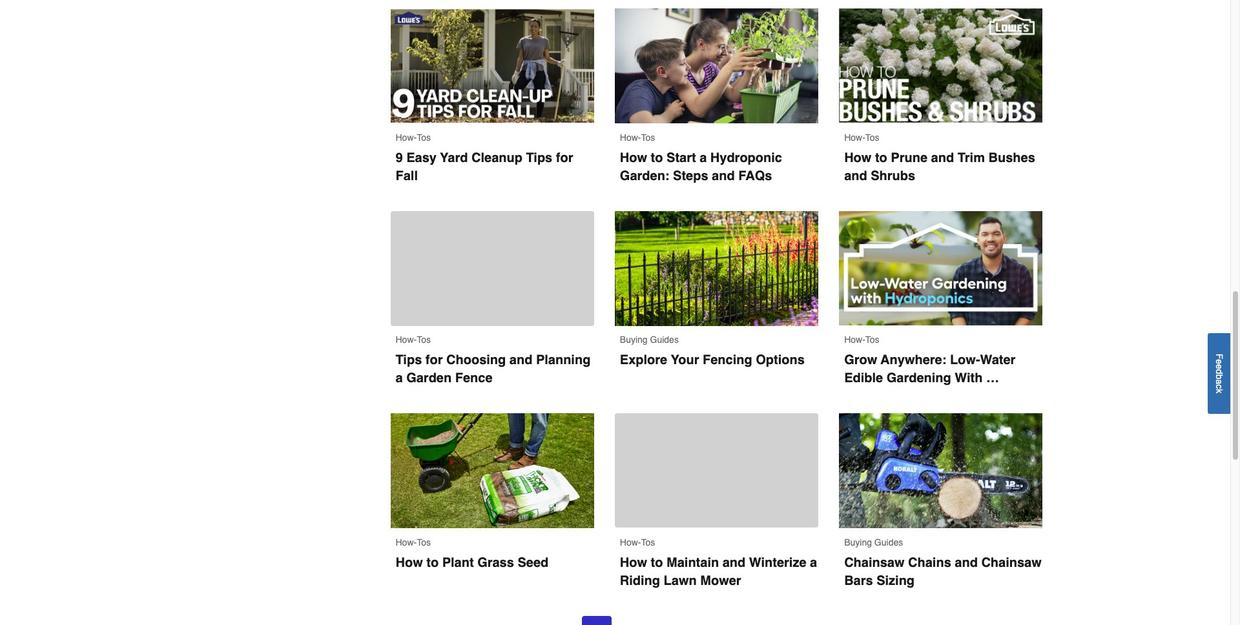 Task type: describe. For each thing, give the bounding box(es) containing it.
yard
[[440, 150, 468, 165]]

tos for tips for choosing and planning a garden fence
[[417, 335, 431, 345]]

b
[[1214, 374, 1225, 379]]

seed
[[518, 555, 549, 570]]

tos for how to start a hydroponic garden: steps and faqs
[[641, 132, 655, 143]]

how- for tips for choosing and planning a garden fence
[[396, 335, 417, 345]]

with
[[955, 371, 983, 386]]

buying for chainsaw chains and chainsaw bars sizing
[[844, 537, 872, 548]]

how-tos for how to maintain and winterize a riding lawn mower
[[620, 537, 655, 548]]

water
[[980, 353, 1016, 368]]

tos for 9 easy yard cleanup tips for fall
[[417, 132, 431, 143]]

how to prune and trim bushes and shrubs
[[844, 150, 1039, 183]]

and inside the how to start a hydroponic garden: steps and faqs
[[712, 168, 735, 183]]

2 chainsaw from the left
[[981, 555, 1042, 570]]

tos for how to prune and trim bushes and shrubs
[[865, 132, 880, 143]]

a video describing how to grow an edible garden with minimal water in a d i y hydroponics system. image
[[839, 211, 1043, 326]]

faqs
[[738, 168, 772, 183]]

how for how to plant grass seed
[[396, 555, 423, 570]]

buying guides for chainsaw
[[844, 537, 903, 548]]

tips inside tips for choosing and planning a garden fence
[[396, 353, 422, 368]]

k
[[1214, 389, 1225, 393]]

guides for explore
[[650, 335, 679, 345]]

chainsaw chains and chainsaw bars sizing
[[844, 555, 1045, 588]]

grow
[[844, 353, 877, 368]]

prune
[[891, 150, 928, 165]]

anywhere:
[[881, 353, 947, 368]]

how-tos for how to start a hydroponic garden: steps and faqs
[[620, 132, 655, 143]]

a video showing how to care for a lawn, including seeding, watering, weeding, watering and more. image
[[390, 414, 594, 528]]

a inside the how to start a hydroponic garden: steps and faqs
[[700, 150, 707, 165]]

cleanup
[[472, 150, 523, 165]]

f
[[1214, 354, 1225, 359]]

mower
[[700, 573, 741, 588]]

explore your fencing options
[[620, 353, 805, 368]]

to for plant
[[426, 555, 439, 570]]

9 easy yard cleanup tips for fall
[[396, 150, 577, 183]]

2 e from the top
[[1214, 364, 1225, 369]]

steps
[[673, 168, 708, 183]]

winterize
[[749, 555, 806, 570]]

grow anywhere: low-water edible gardening with hydroponics
[[844, 353, 1019, 404]]

plant
[[442, 555, 474, 570]]

gardening
[[887, 371, 951, 386]]

how-tos for how to plant grass seed
[[396, 537, 431, 548]]

f e e d b a c k
[[1214, 354, 1225, 393]]

for inside tips for choosing and planning a garden fence
[[426, 353, 443, 368]]

buying for explore your fencing options
[[620, 335, 648, 345]]

a for f e e d b a c k
[[1214, 379, 1225, 384]]

bushes
[[989, 150, 1035, 165]]

a video about how to prune shrubs and bushes. image
[[839, 9, 1043, 123]]

how to maintain and winterize a riding lawn mower
[[620, 555, 821, 588]]

hydroponics
[[844, 389, 923, 404]]

start
[[667, 150, 696, 165]]

garden
[[406, 371, 452, 386]]

how- for how to maintain and winterize a riding lawn mower
[[620, 537, 641, 548]]

low-
[[950, 353, 980, 368]]

a for how to maintain and winterize a riding lawn mower
[[810, 555, 817, 570]]

trim
[[958, 150, 985, 165]]

tos for how to plant grass seed
[[417, 537, 431, 548]]

9
[[396, 150, 403, 165]]

hydroponic
[[710, 150, 782, 165]]

how for how to maintain and winterize a riding lawn mower
[[620, 555, 647, 570]]

how to plant grass seed
[[396, 555, 549, 570]]

riding
[[620, 573, 660, 588]]

bars
[[844, 574, 873, 588]]

c
[[1214, 384, 1225, 389]]

how-tos for grow anywhere: low-water edible gardening with hydroponics
[[844, 335, 880, 345]]

1 e from the top
[[1214, 359, 1225, 364]]

a for tips for choosing and planning a garden fence
[[396, 371, 403, 386]]

to for start
[[651, 150, 663, 165]]



Task type: locate. For each thing, give the bounding box(es) containing it.
fall
[[396, 168, 418, 183]]

to for prune
[[875, 150, 887, 165]]

0 vertical spatial for
[[556, 150, 573, 165]]

1 vertical spatial buying
[[844, 537, 872, 548]]

how
[[844, 150, 872, 165], [620, 150, 647, 165], [620, 555, 647, 570], [396, 555, 423, 570]]

a boy watching as a girl lifts a plant tray from a hydroponic garden to see the plant roots. image
[[615, 9, 819, 123]]

and up mower
[[723, 555, 746, 570]]

how-tos up garden
[[396, 335, 431, 345]]

tips right the cleanup
[[526, 150, 552, 165]]

0 horizontal spatial guides
[[650, 335, 679, 345]]

how to start a hydroponic garden: steps and faqs
[[620, 150, 786, 183]]

maintain
[[667, 555, 719, 570]]

tips for choosing and planning a garden fence
[[396, 353, 594, 386]]

1 horizontal spatial guides
[[875, 537, 903, 548]]

and down hydroponic
[[712, 168, 735, 183]]

edible
[[844, 371, 883, 386]]

1 horizontal spatial for
[[556, 150, 573, 165]]

0 horizontal spatial buying guides
[[620, 335, 679, 345]]

chains
[[908, 555, 951, 570]]

how up riding
[[620, 555, 647, 570]]

buying guides up bars
[[844, 537, 903, 548]]

tos up easy
[[417, 132, 431, 143]]

guides up the sizing
[[875, 537, 903, 548]]

0 horizontal spatial buying
[[620, 335, 648, 345]]

how-tos for 9 easy yard cleanup tips for fall
[[396, 132, 431, 143]]

to inside how to prune and trim bushes and shrubs
[[875, 150, 887, 165]]

0 vertical spatial buying
[[620, 335, 648, 345]]

how-tos for how to prune and trim bushes and shrubs
[[844, 132, 880, 143]]

guides up your at the bottom of the page
[[650, 335, 679, 345]]

and inside tips for choosing and planning a garden fence
[[510, 353, 532, 368]]

and
[[931, 150, 954, 165], [844, 168, 867, 183], [712, 168, 735, 183], [510, 353, 532, 368], [723, 555, 746, 570], [955, 555, 978, 570]]

garden:
[[620, 168, 670, 183]]

easy
[[406, 150, 437, 165]]

your
[[671, 353, 699, 368]]

how-
[[844, 132, 865, 143], [396, 132, 417, 143], [620, 132, 641, 143], [844, 335, 865, 345], [396, 335, 417, 345], [620, 537, 641, 548], [396, 537, 417, 548]]

how-tos up 'grow'
[[844, 335, 880, 345]]

a video about maintaining and winterizing a riding lawn mower. image
[[615, 414, 819, 549]]

1 horizontal spatial tips
[[526, 150, 552, 165]]

how for how to start a hydroponic garden: steps and faqs
[[620, 150, 647, 165]]

to inside the how to start a hydroponic garden: steps and faqs
[[651, 150, 663, 165]]

1 chainsaw from the left
[[844, 555, 905, 570]]

to inside how to maintain and winterize a riding lawn mower
[[651, 555, 663, 570]]

a person using a kobalt chainsaw to cut a tree trunk. image
[[839, 414, 1043, 528]]

1 vertical spatial for
[[426, 353, 443, 368]]

fencing
[[703, 353, 752, 368]]

a backyard with a brown fence and a small garden surrounded by a white vinyl picket fence. image
[[390, 211, 594, 347]]

tos up riding
[[641, 537, 655, 548]]

buying up explore
[[620, 335, 648, 345]]

tips
[[526, 150, 552, 165], [396, 353, 422, 368]]

1 vertical spatial tips
[[396, 353, 422, 368]]

how-tos up how to plant grass seed
[[396, 537, 431, 548]]

a black metal finial border fence between a walkway and flower bed. image
[[615, 211, 819, 326]]

tos for how to maintain and winterize a riding lawn mower
[[641, 537, 655, 548]]

f e e d b a c k button
[[1208, 333, 1231, 414]]

shrubs
[[871, 168, 915, 183]]

how- for 9 easy yard cleanup tips for fall
[[396, 132, 417, 143]]

how-tos
[[844, 132, 880, 143], [396, 132, 431, 143], [620, 132, 655, 143], [844, 335, 880, 345], [396, 335, 431, 345], [620, 537, 655, 548], [396, 537, 431, 548]]

grass
[[477, 555, 514, 570]]

how inside the how to start a hydroponic garden: steps and faqs
[[620, 150, 647, 165]]

how inside how to maintain and winterize a riding lawn mower
[[620, 555, 647, 570]]

how for how to prune and trim bushes and shrubs
[[844, 150, 872, 165]]

tos up garden
[[417, 335, 431, 345]]

0 vertical spatial guides
[[650, 335, 679, 345]]

to left plant
[[426, 555, 439, 570]]

planning
[[536, 353, 591, 368]]

0 horizontal spatial for
[[426, 353, 443, 368]]

how-tos up garden:
[[620, 132, 655, 143]]

d
[[1214, 369, 1225, 374]]

how up garden:
[[620, 150, 647, 165]]

0 vertical spatial buying guides
[[620, 335, 679, 345]]

0 horizontal spatial chainsaw
[[844, 555, 905, 570]]

how- for how to prune and trim bushes and shrubs
[[844, 132, 865, 143]]

tips inside 9 easy yard cleanup tips for fall
[[526, 150, 552, 165]]

0 vertical spatial tips
[[526, 150, 552, 165]]

and left the trim
[[931, 150, 954, 165]]

for
[[556, 150, 573, 165], [426, 353, 443, 368]]

e up d on the bottom
[[1214, 359, 1225, 364]]

tips up garden
[[396, 353, 422, 368]]

how-tos up riding
[[620, 537, 655, 548]]

explore
[[620, 353, 667, 368]]

1 vertical spatial buying guides
[[844, 537, 903, 548]]

a inside button
[[1214, 379, 1225, 384]]

buying guides
[[620, 335, 679, 345], [844, 537, 903, 548]]

fence
[[455, 371, 493, 386]]

how left plant
[[396, 555, 423, 570]]

1 vertical spatial guides
[[875, 537, 903, 548]]

how- for grow anywhere: low-water edible gardening with hydroponics
[[844, 335, 865, 345]]

1 horizontal spatial buying guides
[[844, 537, 903, 548]]

buying guides for explore
[[620, 335, 679, 345]]

and inside how to maintain and winterize a riding lawn mower
[[723, 555, 746, 570]]

buying up bars
[[844, 537, 872, 548]]

tos up 'grow'
[[865, 335, 880, 345]]

how- for how to start a hydroponic garden: steps and faqs
[[620, 132, 641, 143]]

chainsaw
[[844, 555, 905, 570], [981, 555, 1042, 570]]

buying
[[620, 335, 648, 345], [844, 537, 872, 548]]

and left planning
[[510, 353, 532, 368]]

lawn
[[664, 573, 697, 588]]

0 horizontal spatial tips
[[396, 353, 422, 368]]

guides
[[650, 335, 679, 345], [875, 537, 903, 548]]

tos up how to plant grass seed
[[417, 537, 431, 548]]

for inside 9 easy yard cleanup tips for fall
[[556, 150, 573, 165]]

and inside chainsaw chains and chainsaw bars sizing
[[955, 555, 978, 570]]

a video showing easy ways to clean up your landscape for fall. image
[[390, 9, 594, 123]]

how up shrubs
[[844, 150, 872, 165]]

how- for how to plant grass seed
[[396, 537, 417, 548]]

e up b
[[1214, 364, 1225, 369]]

choosing
[[446, 353, 506, 368]]

to
[[875, 150, 887, 165], [651, 150, 663, 165], [651, 555, 663, 570], [426, 555, 439, 570]]

sizing
[[877, 574, 915, 588]]

guides for chainsaw
[[875, 537, 903, 548]]

tos
[[865, 132, 880, 143], [417, 132, 431, 143], [641, 132, 655, 143], [865, 335, 880, 345], [417, 335, 431, 345], [641, 537, 655, 548], [417, 537, 431, 548]]

to for maintain
[[651, 555, 663, 570]]

how-tos for tips for choosing and planning a garden fence
[[396, 335, 431, 345]]

options
[[756, 353, 805, 368]]

to up shrubs
[[875, 150, 887, 165]]

1 horizontal spatial buying
[[844, 537, 872, 548]]

a right the start
[[700, 150, 707, 165]]

a left garden
[[396, 371, 403, 386]]

tos up shrubs
[[865, 132, 880, 143]]

a inside tips for choosing and planning a garden fence
[[396, 371, 403, 386]]

to up garden:
[[651, 150, 663, 165]]

tos up garden:
[[641, 132, 655, 143]]

how-tos up easy
[[396, 132, 431, 143]]

a inside how to maintain and winterize a riding lawn mower
[[810, 555, 817, 570]]

and right chains
[[955, 555, 978, 570]]

how inside how to prune and trim bushes and shrubs
[[844, 150, 872, 165]]

1 horizontal spatial chainsaw
[[981, 555, 1042, 570]]

to up riding
[[651, 555, 663, 570]]

a up the k
[[1214, 379, 1225, 384]]

how-tos up shrubs
[[844, 132, 880, 143]]

buying guides up explore
[[620, 335, 679, 345]]

a
[[700, 150, 707, 165], [396, 371, 403, 386], [1214, 379, 1225, 384], [810, 555, 817, 570]]

e
[[1214, 359, 1225, 364], [1214, 364, 1225, 369]]

tos for grow anywhere: low-water edible gardening with hydroponics
[[865, 335, 880, 345]]

a right winterize
[[810, 555, 817, 570]]

and left shrubs
[[844, 168, 867, 183]]



Task type: vqa. For each thing, say whether or not it's contained in the screenshot.
FAQs
yes



